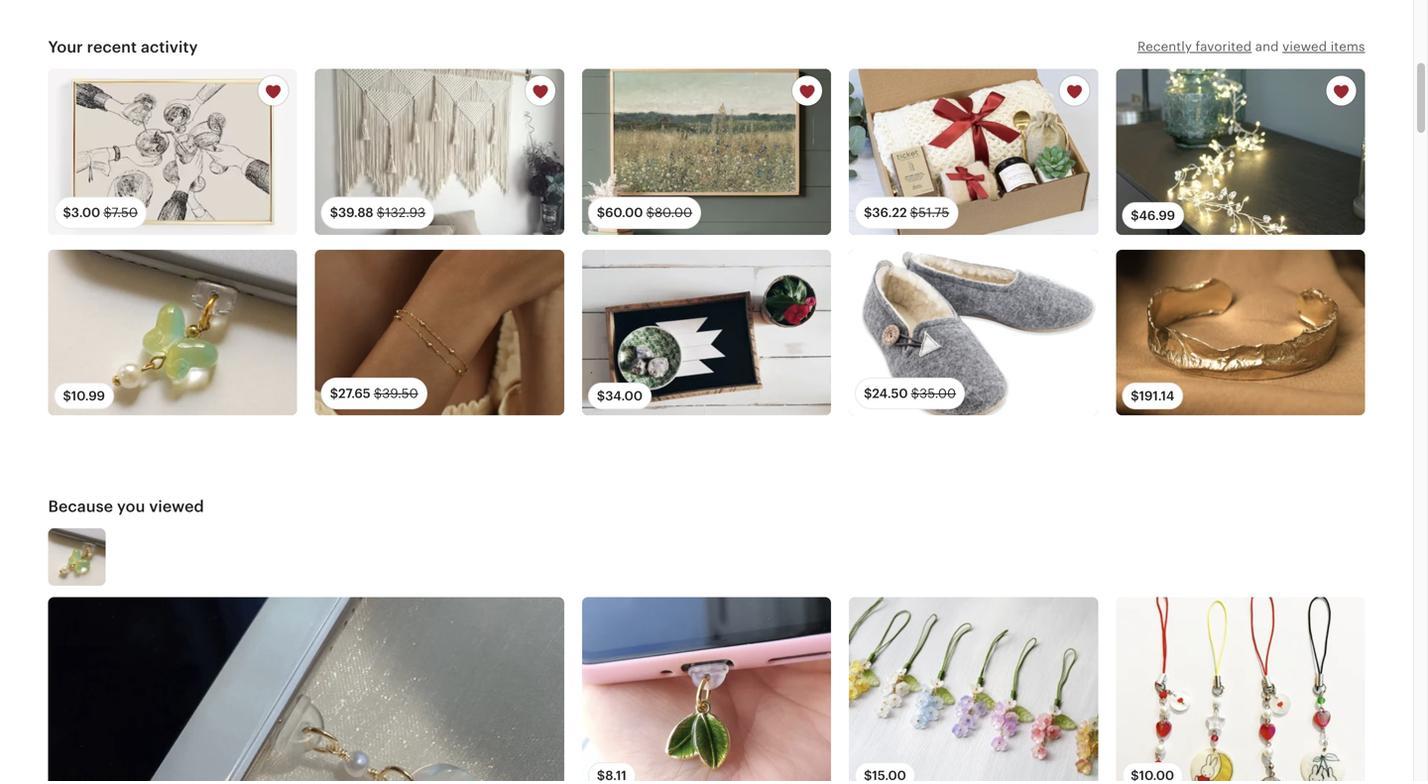 Task type: describe. For each thing, give the bounding box(es) containing it.
35.00
[[920, 387, 957, 401]]

60.00
[[605, 205, 643, 220]]

leaf dust plug - cute green leaf charm - phone dust plug - plant lover charm - dendro charm - charm - greenery gift image
[[582, 598, 832, 782]]

gold chunky bracelet, thick cuff bracelet gold, extra large bracelet organic jewelry, wide bangle bracelet statement bracelet unique gift image
[[1117, 250, 1366, 416]]

$ 46.99
[[1131, 208, 1176, 223]]

activity
[[141, 38, 198, 56]]

$ 191.14
[[1131, 389, 1175, 404]]

80.00
[[655, 205, 693, 220]]

1 cute butterfly and pearl beads charm, kawaii butterfly dust plug, pink/blue/green/peach/clear glass butterfly earphone rubber jack dust plug image from the top
[[48, 250, 297, 416]]

$ 10.99
[[63, 389, 105, 404]]

39.88
[[338, 205, 374, 220]]

10.99
[[71, 389, 105, 404]]

51.75
[[919, 205, 950, 220]]

cheers print | bar cart wall decor | cheers sign | cheers printable wall art | bar cart accessories | bar cart art | digital download image
[[48, 69, 297, 235]]

$ 27.65 $ 39.50
[[330, 387, 419, 401]]

viewed items link
[[1283, 39, 1366, 54]]

$ 39.88 $ 132.93
[[330, 205, 426, 220]]

wood serving tray / decorative ottoman tray, wooden breakfast tray, aztec decor, southwestern decor, rustic home decor, housewarming gift image
[[582, 250, 832, 416]]

flowers phone charm strap. bell flowers. lily of the valley phone charm. phone accessories. flower pendant image
[[849, 598, 1099, 782]]

crystal cluster - battery or plug in operated fairy light string image
[[1117, 69, 1366, 235]]

because
[[48, 498, 113, 516]]

24.50
[[873, 387, 908, 401]]

macrame headboard, wall art decoration, large wall hanging, bohemian home decor tapestry, image
[[315, 69, 564, 235]]

$ 34.00
[[597, 389, 643, 404]]



Task type: vqa. For each thing, say whether or not it's contained in the screenshot.


Task type: locate. For each thing, give the bounding box(es) containing it.
viewed
[[1283, 39, 1328, 54], [149, 498, 204, 516]]

$ 3.00 $ 7.50
[[63, 205, 138, 220]]

your recent activity
[[48, 38, 198, 56]]

because you viewed
[[48, 498, 204, 516]]

132.93
[[385, 205, 426, 220]]

0 vertical spatial viewed
[[1283, 39, 1328, 54]]

recent
[[87, 38, 137, 56]]

recently favorited link
[[1138, 39, 1252, 54]]

1 horizontal spatial viewed
[[1283, 39, 1328, 54]]

duo bead chain bracelet • delicate bracelet • fine beaded chain bracelet • dainty, perfect for everyday wear • perfect gift for her • br016 image
[[315, 250, 564, 416]]

27.65
[[338, 387, 371, 401]]

$ 24.50 $ 35.00
[[864, 387, 957, 401]]

cute lune moon dust plug, sweet preal moon dust plug, phone dust plug, phone pendant, phone charm, girls phone accessories, gifts for her image
[[48, 598, 565, 782]]

warm and cozy gift box with blanket, employee appreciation gift, fall care package, hygge gift box, personalized gift, handmade gifts image
[[849, 69, 1099, 235]]

1 vertical spatial cute butterfly and pearl beads charm, kawaii butterfly dust plug, pink/blue/green/peach/clear glass butterfly earphone rubber jack dust plug image
[[48, 529, 106, 587]]

$ 36.22 $ 51.75
[[864, 205, 950, 220]]

7.50
[[112, 205, 138, 220]]

your
[[48, 38, 83, 56]]

vintage wildflower field wall art | field of flowers art | botanical wildflower art | 167 image
[[582, 69, 832, 235]]

0 horizontal spatial viewed
[[149, 498, 204, 516]]

34.00
[[605, 389, 643, 404]]

0 vertical spatial cute butterfly and pearl beads charm, kawaii butterfly dust plug, pink/blue/green/peach/clear glass butterfly earphone rubber jack dust plug image
[[48, 250, 297, 416]]

viewed right the 'and'
[[1283, 39, 1328, 54]]

36.22
[[873, 205, 907, 220]]

you
[[117, 498, 145, 516]]

items
[[1331, 39, 1366, 54]]

3.00
[[71, 205, 100, 220]]

and
[[1256, 39, 1280, 54]]

$ 60.00 $ 80.00
[[597, 205, 693, 220]]

1 vertical spatial viewed
[[149, 498, 204, 516]]

cute butterfly and pearl beads charm, kawaii butterfly dust plug, pink/blue/green/peach/clear glass butterfly earphone rubber jack dust plug image
[[48, 250, 297, 416], [48, 529, 106, 587]]

handmade beaded miffy inspired phone charms image
[[1117, 598, 1366, 782]]

favorited
[[1196, 39, 1252, 54]]

felt slippers with natural sheepskin wool house slippers great birthday gift for mom, sister or wife gift for women image
[[849, 250, 1099, 416]]

2 cute butterfly and pearl beads charm, kawaii butterfly dust plug, pink/blue/green/peach/clear glass butterfly earphone rubber jack dust plug image from the top
[[48, 529, 106, 587]]

viewed right you
[[149, 498, 204, 516]]

191.14
[[1140, 389, 1175, 404]]

recently favorited and viewed items
[[1138, 39, 1366, 54]]

46.99
[[1140, 208, 1176, 223]]

$
[[63, 205, 71, 220], [104, 205, 112, 220], [330, 205, 338, 220], [377, 205, 385, 220], [597, 205, 605, 220], [647, 205, 655, 220], [864, 205, 873, 220], [911, 205, 919, 220], [1131, 208, 1140, 223], [330, 387, 338, 401], [374, 387, 382, 401], [864, 387, 873, 401], [912, 387, 920, 401], [63, 389, 71, 404], [597, 389, 605, 404], [1131, 389, 1140, 404]]

recently
[[1138, 39, 1193, 54]]

39.50
[[382, 387, 419, 401]]



